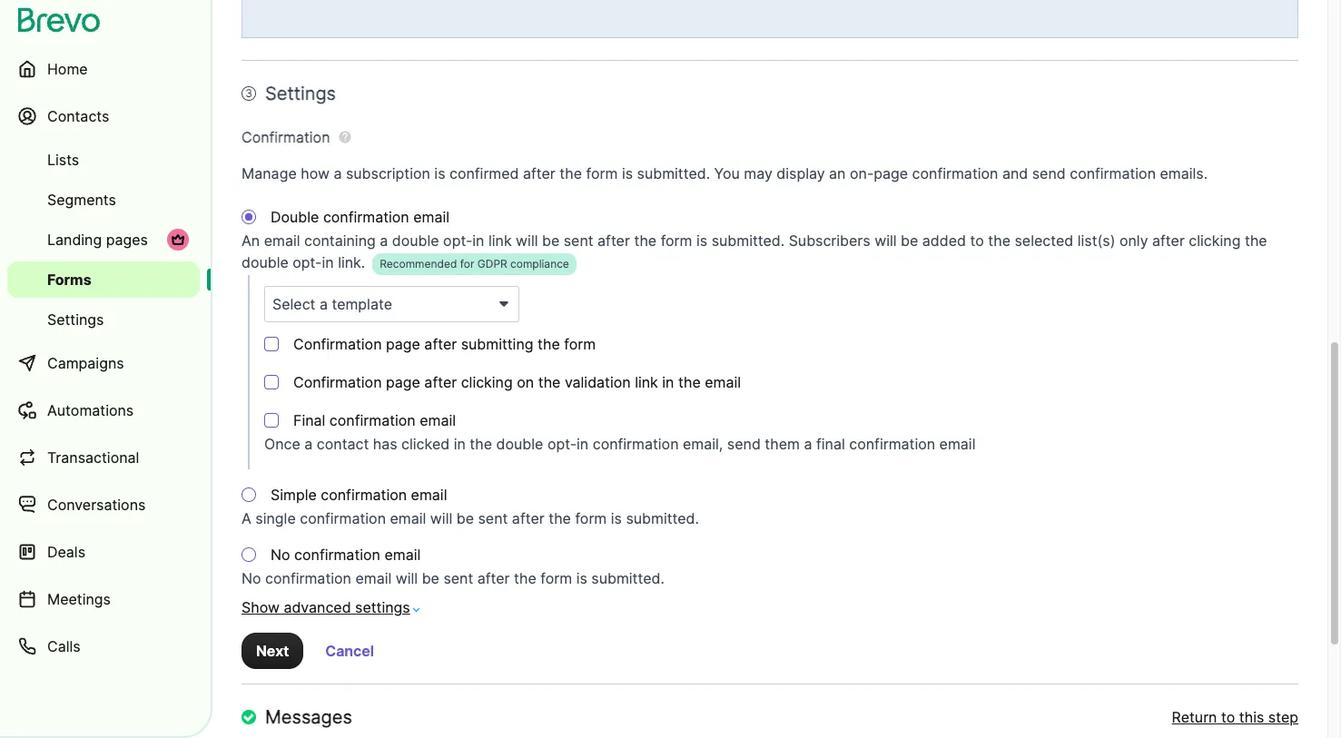 Task type: vqa. For each thing, say whether or not it's contained in the screenshot.
Once
yes



Task type: describe. For each thing, give the bounding box(es) containing it.
on-
[[850, 165, 874, 183]]

forms link
[[7, 262, 200, 298]]

confirmation for confirmation page after submitting the form
[[293, 335, 382, 354]]

may
[[744, 165, 773, 183]]

calls link
[[7, 625, 200, 669]]

selected
[[1015, 232, 1074, 250]]

display
[[777, 165, 825, 183]]

automations
[[47, 402, 134, 420]]

only
[[1120, 232, 1149, 250]]

in down validation at bottom left
[[577, 435, 589, 453]]

email,
[[683, 435, 723, 453]]

in right 'clicked'
[[454, 435, 466, 453]]

pages
[[106, 231, 148, 249]]

confirmation up list(s)
[[1070, 165, 1156, 183]]

deals link
[[7, 531, 200, 574]]

2 vertical spatial sent
[[444, 570, 474, 588]]

be left added
[[901, 232, 919, 250]]

to inside an email containing a double opt-in link will be sent after the form is submitted. subscribers will be added to the selected list(s) only after clicking the double opt-in link.
[[971, 232, 984, 250]]

confirmation for confirmation
[[242, 128, 330, 146]]

return
[[1172, 709, 1218, 727]]

return to this step button
[[1172, 707, 1299, 729]]

1 vertical spatial sent
[[478, 510, 508, 528]]

1 horizontal spatial send
[[1033, 165, 1066, 183]]

a single confirmation email will be sent after the form is submitted.
[[242, 510, 699, 528]]

calls
[[47, 638, 81, 656]]

double confirmation email
[[271, 208, 450, 226]]

conversations link
[[7, 483, 200, 527]]

them
[[765, 435, 800, 453]]

recommended
[[380, 257, 457, 271]]

final confirmation email
[[293, 412, 456, 430]]

link.
[[338, 254, 365, 272]]

once
[[264, 435, 300, 453]]

confirmation left email,
[[593, 435, 679, 453]]

list(s)
[[1078, 232, 1116, 250]]

subscription
[[346, 165, 430, 183]]

an email containing a double opt-in link will be sent after the form is submitted. subscribers will be added to the selected list(s) only after clicking the double opt-in link.
[[242, 232, 1268, 272]]

cancel button
[[311, 633, 389, 670]]

be up compliance
[[542, 232, 560, 250]]

submitted. inside an email containing a double opt-in link will be sent after the form is submitted. subscribers will be added to the selected list(s) only after clicking the double opt-in link.
[[712, 232, 785, 250]]

page for confirmation page after clicking on the validation link in the email
[[386, 374, 420, 392]]

meetings link
[[7, 578, 200, 621]]

confirmation page after submitting the form
[[293, 335, 596, 354]]

next
[[256, 642, 289, 661]]

show
[[242, 599, 280, 617]]

single
[[256, 510, 296, 528]]

return to this step
[[1172, 709, 1299, 727]]

show advanced settings
[[242, 599, 410, 617]]

final
[[817, 435, 846, 453]]

in left link.
[[322, 254, 334, 272]]

home link
[[7, 47, 200, 91]]

validation
[[565, 374, 631, 392]]

0 horizontal spatial clicking
[[461, 374, 513, 392]]

transactional link
[[7, 436, 200, 480]]

no for no confirmation email
[[271, 546, 290, 564]]

landing
[[47, 231, 102, 249]]

confirmation down simple confirmation email
[[300, 510, 386, 528]]

0 horizontal spatial double
[[242, 254, 289, 272]]

next button
[[242, 633, 304, 670]]

segments
[[47, 191, 116, 209]]

settings link
[[7, 302, 200, 338]]

1 horizontal spatial opt-
[[443, 232, 473, 250]]

gdpr
[[478, 257, 508, 271]]

1 vertical spatial opt-
[[293, 254, 322, 272]]

3
[[245, 86, 252, 100]]

cancel
[[325, 642, 374, 661]]

containing
[[304, 232, 376, 250]]

confirmation for confirmation page after clicking on the validation link in the email
[[293, 374, 382, 392]]

confirmation up the advanced
[[265, 570, 351, 588]]

step
[[1269, 709, 1299, 727]]

simple
[[271, 486, 317, 504]]

transactional
[[47, 449, 139, 467]]

is inside an email containing a double opt-in link will be sent after the form is submitted. subscribers will be added to the selected list(s) only after clicking the double opt-in link.
[[697, 232, 708, 250]]

campaigns
[[47, 354, 124, 372]]

in up recommended for gdpr compliance
[[473, 232, 485, 250]]

simple confirmation email
[[271, 486, 447, 504]]

in right validation at bottom left
[[662, 374, 674, 392]]

this
[[1240, 709, 1265, 727]]

an
[[829, 165, 846, 183]]

advanced
[[284, 599, 351, 617]]

clicking inside an email containing a double opt-in link will be sent after the form is submitted. subscribers will be added to the selected list(s) only after clicking the double opt-in link.
[[1189, 232, 1241, 250]]



Task type: locate. For each thing, give the bounding box(es) containing it.
0 vertical spatial confirmation
[[242, 128, 330, 146]]

sent down a single confirmation email will be sent after the form is submitted.
[[444, 570, 474, 588]]

sent inside an email containing a double opt-in link will be sent after the form is submitted. subscribers will be added to the selected list(s) only after clicking the double opt-in link.
[[564, 232, 594, 250]]

you
[[715, 165, 740, 183]]

messages
[[265, 707, 352, 729]]

0 vertical spatial send
[[1033, 165, 1066, 183]]

form
[[586, 165, 618, 183], [661, 232, 693, 250], [564, 335, 596, 354], [575, 510, 607, 528], [541, 570, 572, 588]]

settings inside settings link
[[47, 311, 104, 329]]

2 vertical spatial opt-
[[548, 435, 577, 453]]

1 vertical spatial link
[[635, 374, 658, 392]]

email
[[414, 208, 450, 226], [264, 232, 300, 250], [705, 374, 741, 392], [420, 412, 456, 430], [940, 435, 976, 453], [411, 486, 447, 504], [390, 510, 426, 528], [385, 546, 421, 564], [356, 570, 392, 588]]

1 vertical spatial confirmation
[[293, 335, 382, 354]]

opt- up for
[[443, 232, 473, 250]]

a right how
[[334, 165, 342, 183]]

be
[[542, 232, 560, 250], [901, 232, 919, 250], [457, 510, 474, 528], [422, 570, 440, 588]]

automations link
[[7, 389, 200, 432]]

0 horizontal spatial settings
[[47, 311, 104, 329]]

page
[[874, 165, 908, 183], [386, 335, 420, 354], [386, 374, 420, 392]]

submitting
[[461, 335, 534, 354]]

2 horizontal spatial double
[[496, 435, 544, 453]]

landing pages link
[[7, 222, 200, 258]]

a down "final"
[[305, 435, 313, 453]]

the
[[560, 165, 582, 183], [634, 232, 657, 250], [989, 232, 1011, 250], [1245, 232, 1268, 250], [538, 335, 560, 354], [538, 374, 561, 392], [679, 374, 701, 392], [470, 435, 492, 453], [549, 510, 571, 528], [514, 570, 537, 588]]

confirmation up has
[[330, 412, 416, 430]]

an
[[242, 232, 260, 250]]

forms
[[47, 271, 91, 289]]

no confirmation email
[[271, 546, 421, 564]]

will
[[516, 232, 538, 250], [875, 232, 897, 250], [430, 510, 453, 528], [396, 570, 418, 588]]

lists
[[47, 151, 79, 169]]

will up "settings" on the bottom
[[396, 570, 418, 588]]

confirmed
[[450, 165, 519, 183]]

2 vertical spatial double
[[496, 435, 544, 453]]

1 horizontal spatial no
[[271, 546, 290, 564]]

to right added
[[971, 232, 984, 250]]

segments link
[[7, 182, 200, 218]]

settings down the forms
[[47, 311, 104, 329]]

home
[[47, 60, 88, 78]]

emails.
[[1160, 165, 1208, 183]]

0 horizontal spatial to
[[971, 232, 984, 250]]

be down a single confirmation email will be sent after the form is submitted.
[[422, 570, 440, 588]]

compliance
[[511, 257, 569, 271]]

added
[[923, 232, 967, 250]]

a down double confirmation email
[[380, 232, 388, 250]]

send
[[1033, 165, 1066, 183], [727, 435, 761, 453]]

sent up no confirmation email will be sent after the form is submitted.
[[478, 510, 508, 528]]

will right subscribers
[[875, 232, 897, 250]]

send right and
[[1033, 165, 1066, 183]]

0 vertical spatial settings
[[265, 83, 336, 105]]

0 horizontal spatial sent
[[444, 570, 474, 588]]

sent
[[564, 232, 594, 250], [478, 510, 508, 528], [444, 570, 474, 588]]

0 horizontal spatial opt-
[[293, 254, 322, 272]]

lists link
[[7, 142, 200, 178]]

1 vertical spatial double
[[242, 254, 289, 272]]

is
[[435, 165, 446, 183], [622, 165, 633, 183], [697, 232, 708, 250], [611, 510, 622, 528], [576, 570, 588, 588]]

confirmation page after clicking on the validation link in the email
[[293, 374, 741, 392]]

1 horizontal spatial clicking
[[1189, 232, 1241, 250]]

a left final
[[804, 435, 813, 453]]

1 horizontal spatial double
[[392, 232, 439, 250]]

link
[[489, 232, 512, 250], [635, 374, 658, 392]]

once a contact has clicked in the double opt-in confirmation email, send them a final confirmation email
[[264, 435, 976, 453]]

double
[[271, 208, 319, 226]]

0 vertical spatial opt-
[[443, 232, 473, 250]]

to inside return to this step button
[[1222, 709, 1236, 727]]

1 vertical spatial settings
[[47, 311, 104, 329]]

settings right 3
[[265, 83, 336, 105]]

a
[[242, 510, 251, 528]]

will up compliance
[[516, 232, 538, 250]]

opt- down the containing
[[293, 254, 322, 272]]

no down single
[[271, 546, 290, 564]]

2 horizontal spatial opt-
[[548, 435, 577, 453]]

has
[[373, 435, 398, 453]]

final
[[293, 412, 326, 430]]

a
[[334, 165, 342, 183], [380, 232, 388, 250], [305, 435, 313, 453], [804, 435, 813, 453]]

1 vertical spatial no
[[242, 570, 261, 588]]

a inside an email containing a double opt-in link will be sent after the form is submitted. subscribers will be added to the selected list(s) only after clicking the double opt-in link.
[[380, 232, 388, 250]]

0 vertical spatial clicking
[[1189, 232, 1241, 250]]

no
[[271, 546, 290, 564], [242, 570, 261, 588]]

confirmation left and
[[913, 165, 999, 183]]

submitted.
[[637, 165, 710, 183], [712, 232, 785, 250], [626, 510, 699, 528], [592, 570, 665, 588]]

for
[[460, 257, 475, 271]]

contacts
[[47, 107, 109, 125]]

link right validation at bottom left
[[635, 374, 658, 392]]

1 horizontal spatial to
[[1222, 709, 1236, 727]]

subscribers
[[789, 232, 871, 250]]

clicked
[[402, 435, 450, 453]]

contact
[[317, 435, 369, 453]]

0 vertical spatial to
[[971, 232, 984, 250]]

0 vertical spatial link
[[489, 232, 512, 250]]

0 vertical spatial double
[[392, 232, 439, 250]]

no for no confirmation email will be sent after the form is submitted.
[[242, 570, 261, 588]]

send left them
[[727, 435, 761, 453]]

contacts link
[[7, 94, 200, 138]]

no confirmation email will be sent after the form is submitted.
[[242, 570, 665, 588]]

to left this on the bottom
[[1222, 709, 1236, 727]]

0 vertical spatial no
[[271, 546, 290, 564]]

1 vertical spatial send
[[727, 435, 761, 453]]

how
[[301, 165, 330, 183]]

0 vertical spatial page
[[874, 165, 908, 183]]

meetings
[[47, 590, 111, 609]]

manage how a subscription is confirmed after the form is submitted. you may display an on-page confirmation and send confirmation emails.
[[242, 165, 1208, 183]]

and
[[1003, 165, 1029, 183]]

be up no confirmation email will be sent after the form is submitted.
[[457, 510, 474, 528]]

opt- down validation at bottom left
[[548, 435, 577, 453]]

deals
[[47, 543, 85, 561]]

double down an
[[242, 254, 289, 272]]

clicking left on
[[461, 374, 513, 392]]

2 vertical spatial confirmation
[[293, 374, 382, 392]]

link for will
[[489, 232, 512, 250]]

2 horizontal spatial sent
[[564, 232, 594, 250]]

link for in
[[635, 374, 658, 392]]

opt-
[[443, 232, 473, 250], [293, 254, 322, 272], [548, 435, 577, 453]]

on
[[517, 374, 534, 392]]

double up recommended
[[392, 232, 439, 250]]

will up no confirmation email will be sent after the form is submitted.
[[430, 510, 453, 528]]

after
[[523, 165, 556, 183], [598, 232, 630, 250], [1153, 232, 1185, 250], [425, 335, 457, 354], [425, 374, 457, 392], [512, 510, 545, 528], [478, 570, 510, 588]]

1 vertical spatial page
[[386, 335, 420, 354]]

0 horizontal spatial link
[[489, 232, 512, 250]]

double down confirmation page after clicking on the validation link in the email
[[496, 435, 544, 453]]

0 vertical spatial sent
[[564, 232, 594, 250]]

1 vertical spatial to
[[1222, 709, 1236, 727]]

0 horizontal spatial no
[[242, 570, 261, 588]]

form inside an email containing a double opt-in link will be sent after the form is submitted. subscribers will be added to the selected list(s) only after clicking the double opt-in link.
[[661, 232, 693, 250]]

2 vertical spatial page
[[386, 374, 420, 392]]

left___rvooi image
[[171, 233, 185, 247]]

confirmation down contact
[[321, 486, 407, 504]]

link inside an email containing a double opt-in link will be sent after the form is submitted. subscribers will be added to the selected list(s) only after clicking the double opt-in link.
[[489, 232, 512, 250]]

1 horizontal spatial settings
[[265, 83, 336, 105]]

email inside an email containing a double opt-in link will be sent after the form is submitted. subscribers will be added to the selected list(s) only after clicking the double opt-in link.
[[264, 232, 300, 250]]

no up show
[[242, 570, 261, 588]]

manage
[[242, 165, 297, 183]]

sent up compliance
[[564, 232, 594, 250]]

conversations
[[47, 496, 146, 514]]

recommended for gdpr compliance
[[380, 257, 569, 271]]

landing pages
[[47, 231, 148, 249]]

campaigns link
[[7, 342, 200, 385]]

0 horizontal spatial send
[[727, 435, 761, 453]]

confirmation
[[913, 165, 999, 183], [1070, 165, 1156, 183], [323, 208, 409, 226], [330, 412, 416, 430], [593, 435, 679, 453], [850, 435, 936, 453], [321, 486, 407, 504], [300, 510, 386, 528], [294, 546, 381, 564], [265, 570, 351, 588]]

link up gdpr
[[489, 232, 512, 250]]

settings
[[355, 599, 410, 617]]

page for confirmation page after submitting the form
[[386, 335, 420, 354]]

1 vertical spatial clicking
[[461, 374, 513, 392]]

return image
[[242, 711, 256, 725]]

confirmation up the containing
[[323, 208, 409, 226]]

confirmation up show advanced settings
[[294, 546, 381, 564]]

confirmation
[[242, 128, 330, 146], [293, 335, 382, 354], [293, 374, 382, 392]]

confirmation right final
[[850, 435, 936, 453]]

1 horizontal spatial link
[[635, 374, 658, 392]]

clicking down emails.
[[1189, 232, 1241, 250]]

1 horizontal spatial sent
[[478, 510, 508, 528]]



